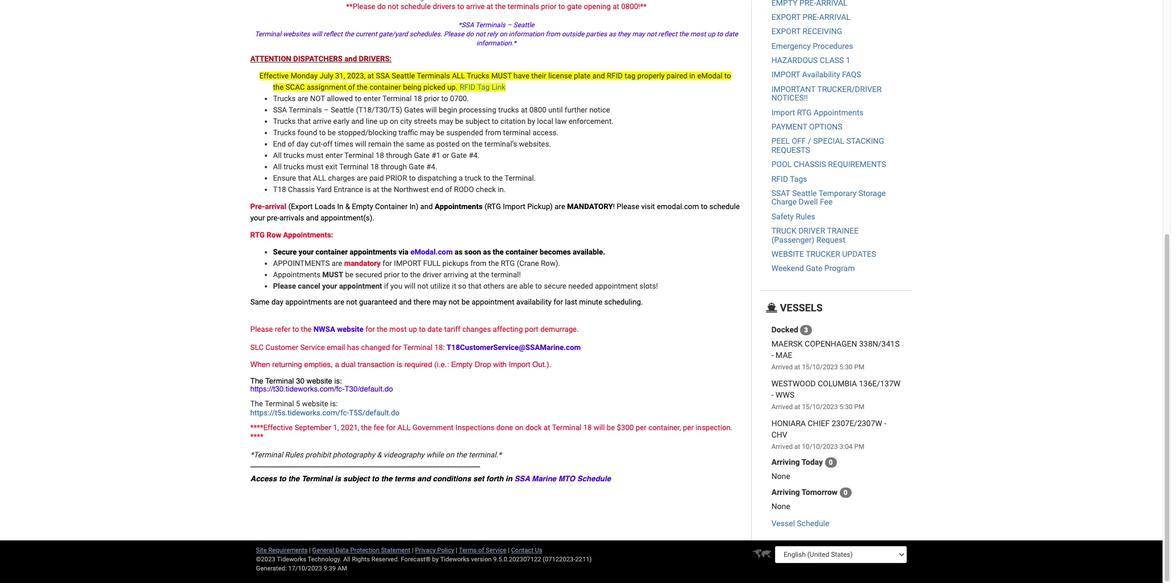Task type: vqa. For each thing, say whether or not it's contained in the screenshot.


Task type: describe. For each thing, give the bounding box(es) containing it.
may inside *ssa terminals – seattle terminal websites will reflect the current gate/yard schedules. please do not rely on information from outside parties as they may not reflect the most up to date information.*
[[632, 30, 645, 38]]

refer
[[275, 325, 291, 334]]

0 horizontal spatial day
[[272, 298, 284, 307]]

arrive inside trucks are not allowed to enter terminal 18 prior to 0700. ssa terminals – seattle (t18/t30/t5) gates will begin processing trucks at 0800 until further notice trucks that arrive early and line up on city streets may be subject to citation by local law enforcement. trucks found to be stopped/blocking traffic may be suspended from terminal access. end of day cut-off times will remain the same as posted on the terminal's websites. all trucks must enter terminal 18 through gate #1 or gate #4. all trucks must exit terminal 18 through gate #4. ensure that all charges are paid prior to dispatching a truck to the terminal. t18 chassis yard entrance is at the northwest end of rodo check in.
[[313, 117, 332, 126]]

seattle inside *ssa terminals – seattle terminal websites will reflect the current gate/yard schedules. please do not rely on information from outside parties as they may not reflect the most up to date information.*
[[514, 21, 535, 29]]

t18
[[273, 185, 286, 194]]

tag
[[478, 83, 490, 92]]

terminal.
[[505, 174, 536, 183]]

changes
[[463, 325, 491, 334]]

are left paid
[[357, 174, 368, 183]]

rules inside *terminal rules prohibit photography & videography while on the terminal.* ____________________________________________________________________
[[285, 451, 304, 459]]

while
[[426, 451, 444, 459]]

must inside secure your container appointments via emodal.com as soon as the container becomes available. appointments are mandatory for import full pickups from the rtg (crane row). appointments must be secured prior to the driver arriving at the terminal! please cancel your appointment if you will not utilize it so that others are able to secure needed appointment slots!
[[323, 271, 344, 279]]

privacy
[[415, 547, 436, 554]]

terminal
[[503, 128, 531, 137]]

1 horizontal spatial empty
[[451, 361, 473, 369]]

and inside trucks are not allowed to enter terminal 18 prior to 0700. ssa terminals – seattle (t18/t30/t5) gates will begin processing trucks at 0800 until further notice trucks that arrive early and line up on city streets may be subject to citation by local law enforcement. trucks found to be stopped/blocking traffic may be suspended from terminal access. end of day cut-off times will remain the same as posted on the terminal's websites. all trucks must enter terminal 18 through gate #1 or gate #4. all trucks must exit terminal 18 through gate #4. ensure that all charges are paid prior to dispatching a truck to the terminal. t18 chassis yard entrance is at the northwest end of rodo check in.
[[351, 117, 364, 126]]

safety rules link
[[772, 212, 816, 221]]

2 reflect from the left
[[659, 30, 678, 38]]

!
[[613, 202, 615, 211]]

us
[[535, 547, 543, 554]]

from inside trucks are not allowed to enter terminal 18 prior to 0700. ssa terminals – seattle (t18/t30/t5) gates will begin processing trucks at 0800 until further notice trucks that arrive early and line up on city streets may be subject to citation by local law enforcement. trucks found to be stopped/blocking traffic may be suspended from terminal access. end of day cut-off times will remain the same as posted on the terminal's websites. all trucks must enter terminal 18 through gate #1 or gate #4. all trucks must exit terminal 18 through gate #4. ensure that all charges are paid prior to dispatching a truck to the terminal. t18 chassis yard entrance is at the northwest end of rodo check in.
[[485, 128, 501, 137]]

0 horizontal spatial subject
[[343, 475, 370, 483]]

pool
[[772, 160, 792, 169]]

prior inside secure your container appointments via emodal.com as soon as the container becomes available. appointments are mandatory for import full pickups from the rtg (crane row). appointments must be secured prior to the driver arriving at the terminal! please cancel your appointment if you will not utilize it so that others are able to secure needed appointment slots!
[[384, 271, 400, 279]]

to up off
[[319, 128, 326, 137]]

the for the terminal 5 website is: https://t5s.tideworks.com/fc-t5s/default.do
[[250, 400, 263, 408]]

mae
[[776, 351, 793, 360]]

terminal inside the terminal 30 website is: https://t30.tideworks.com/fc-t30/default.do
[[266, 377, 294, 385]]

the inside *terminal rules prohibit photography & videography while on the terminal.* ____________________________________________________________________
[[456, 451, 467, 459]]

4 | from the left
[[508, 547, 510, 554]]

at inside secure your container appointments via emodal.com as soon as the container becomes available. appointments are mandatory for import full pickups from the rtg (crane row). appointments must be secured prior to the driver arriving at the terminal! please cancel your appointment if you will not utilize it so that others are able to secure needed appointment slots!
[[471, 271, 477, 279]]

terminals inside the "effective monday july 31, 2023, at ssa seattle terminals all trucks must have their license plate and rfid tag properly paired in emodal to the scac assignment of the container being picked up."
[[417, 72, 450, 80]]

to right refer
[[293, 325, 299, 334]]

for for most
[[366, 325, 375, 334]]

and right "in)"
[[420, 202, 433, 211]]

not up nwsa website link
[[346, 298, 357, 307]]

prior
[[386, 174, 407, 183]]

important
[[772, 85, 816, 94]]

at inside - chv arrived at 10/10/2023 3:04 pm
[[795, 443, 801, 451]]

are down scac at the left top of page
[[298, 94, 308, 103]]

for left last
[[554, 298, 563, 307]]

0 vertical spatial all
[[273, 151, 282, 160]]

1 vertical spatial your
[[299, 248, 314, 256]]

at inside maersk copenhagen 338n / 341s - mae arrived at 15/10/2023 5:30 pm
[[795, 363, 801, 371]]

https://t5s.tideworks.com/fc-
[[250, 409, 349, 417]]

be down so at left
[[462, 298, 470, 307]]

honiara
[[772, 419, 806, 428]]

terminal up 'charges'
[[339, 163, 369, 171]]

same
[[406, 140, 425, 148]]

is: for the terminal 30 website is:
[[335, 377, 342, 385]]

tariff
[[444, 325, 461, 334]]

export pre-arrival link
[[772, 12, 851, 22]]

vessel
[[772, 519, 795, 528]]

and up 2023,
[[345, 55, 357, 63]]

are down terminal!
[[507, 282, 518, 291]]

0 horizontal spatial rtg
[[250, 231, 265, 239]]

will up streets
[[426, 106, 437, 114]]

rfid inside "export pre-arrival export receiving emergency procedures hazardous class 1 import availability faqs important trucker/driver notices!! import rtg appointments payment options peel off / special stacking requests pool chassis requirements rfid tags ssat seattle temporary storage charge dwell fee safety rules truck driver trainee (passenger) request website trucker updates weekend gate program"
[[772, 174, 789, 183]]

pm for 136e
[[855, 403, 865, 411]]

may down streets
[[420, 128, 435, 137]]

allowed
[[327, 94, 353, 103]]

terminal.*
[[469, 451, 502, 459]]

at down paid
[[373, 185, 380, 194]]

to up begin
[[442, 94, 448, 103]]

tag
[[625, 72, 636, 80]]

effective monday july 31, 2023, at ssa seattle terminals all trucks must have their license plate and rfid tag properly paired in emodal to the scac assignment of the container being picked up.
[[260, 72, 732, 92]]

please up 'slc'
[[250, 325, 273, 334]]

by inside trucks are not allowed to enter terminal 18 prior to 0700. ssa terminals – seattle (t18/t30/t5) gates will begin processing trucks at 0800 until further notice trucks that arrive early and line up on city streets may be subject to citation by local law enforcement. trucks found to be stopped/blocking traffic may be suspended from terminal access. end of day cut-off times will remain the same as posted on the terminal's websites. all trucks must enter terminal 18 through gate #1 or gate #4. all trucks must exit terminal 18 through gate #4. ensure that all charges are paid prior to dispatching a truck to the terminal. t18 chassis yard entrance is at the northwest end of rodo check in.
[[528, 117, 536, 126]]

has
[[347, 343, 359, 352]]

paired
[[667, 72, 688, 80]]

gates
[[404, 106, 424, 114]]

required
[[405, 361, 432, 369]]

/ for honiara chief 2307e / 2307w
[[855, 419, 858, 428]]

(i.e.:
[[435, 361, 449, 369]]

terminal down the "prohibit"
[[302, 475, 333, 483]]

rfid tag link
[[460, 83, 506, 92]]

not up gate/yard
[[388, 2, 399, 11]]

done
[[497, 424, 513, 432]]

be up posted at the left of the page
[[436, 128, 445, 137]]

cut-
[[310, 140, 323, 148]]

arriving today 0 none
[[772, 457, 833, 481]]

be inside ****effective september 1, 2021, the fee for all government inspections done on dock at terminal 18 will be $300 per container, per inspection. ****
[[607, 424, 615, 432]]

ssat seattle temporary storage charge dwell fee link
[[772, 189, 886, 207]]

container,
[[649, 424, 682, 432]]

import for when returning empties, a dual transaction is required (i.e.: empty drop with import out.).
[[509, 361, 531, 369]]

terminals inside *ssa terminals – seattle terminal websites will reflect the current gate/yard schedules. please do not rely on information from outside parties as they may not reflect the most up to date information.*
[[476, 21, 506, 29]]

2 vertical spatial trucks
[[284, 163, 305, 171]]

to down ____________________________________________________________________
[[372, 475, 379, 483]]

please inside *ssa terminals – seattle terminal websites will reflect the current gate/yard schedules. please do not rely on information from outside parties as they may not reflect the most up to date information.*
[[444, 30, 465, 38]]

check
[[476, 185, 496, 194]]

/ inside "export pre-arrival export receiving emergency procedures hazardous class 1 import availability faqs important trucker/driver notices!! import rtg appointments payment options peel off / special stacking requests pool chassis requirements rfid tags ssat seattle temporary storage charge dwell fee safety rules truck driver trainee (passenger) request website trucker updates weekend gate program"
[[808, 137, 812, 146]]

1 horizontal spatial appointments
[[435, 202, 483, 211]]

availability
[[517, 298, 552, 307]]

not left rely
[[476, 30, 486, 38]]

2211)
[[576, 556, 592, 563]]

privacy policy link
[[415, 547, 455, 554]]

chassis
[[794, 160, 827, 169]]

maersk copenhagen 338n / 341s - mae arrived at 15/10/2023 5:30 pm
[[772, 339, 900, 371]]

driver
[[423, 271, 442, 279]]

emodal
[[698, 72, 723, 80]]

reserved.
[[372, 556, 400, 563]]

1 horizontal spatial schedule
[[797, 519, 830, 528]]

3
[[805, 326, 809, 334]]

trucker
[[806, 250, 841, 259]]

availability
[[803, 70, 841, 79]]

1 horizontal spatial appointment
[[472, 298, 515, 307]]

3 | from the left
[[456, 547, 458, 554]]

1 vertical spatial date
[[428, 325, 443, 334]]

3:04
[[840, 443, 853, 451]]

to up 'northwest'
[[409, 174, 416, 183]]

2 horizontal spatial appointment
[[595, 282, 638, 291]]

0 horizontal spatial appointment
[[339, 282, 382, 291]]

website for the terminal 30 website is:
[[307, 377, 332, 385]]

from inside *ssa terminals – seattle terminal websites will reflect the current gate/yard schedules. please do not rely on information from outside parties as they may not reflect the most up to date information.*
[[546, 30, 560, 38]]

0 vertical spatial do
[[377, 2, 386, 11]]

arrived for wws
[[772, 403, 793, 411]]

of inside "site requirements | general data protection statement | privacy policy | terms of service | contact us ©2023 tideworks technology. all rights reserved. forecast® by tideworks version 9.5.0.202307122 (07122023-2211) generated: 17/10/2023 9:39 am"
[[479, 547, 484, 554]]

for for 18:
[[392, 343, 402, 352]]

1 vertical spatial through
[[381, 163, 407, 171]]

nwsa
[[314, 325, 335, 334]]

nwsa website link
[[314, 325, 364, 334]]

demurrage.
[[541, 325, 579, 334]]

payment
[[772, 122, 808, 131]]

requirements
[[268, 547, 308, 554]]

and right terms
[[418, 475, 431, 483]]

storage
[[859, 189, 886, 198]]

of right end at the left of the page
[[288, 140, 295, 148]]

5
[[296, 400, 300, 408]]

as up pickups
[[455, 248, 463, 256]]

will down stopped/blocking in the top of the page
[[355, 140, 367, 148]]

1 vertical spatial that
[[298, 174, 311, 183]]

all inside "site requirements | general data protection statement | privacy policy | terms of service | contact us ©2023 tideworks technology. all rights reserved. forecast® by tideworks version 9.5.0.202307122 (07122023-2211) generated: 17/10/2023 9:39 am"
[[343, 556, 351, 563]]

arriving for today
[[772, 457, 800, 466]]

rtg inside "export pre-arrival export receiving emergency procedures hazardous class 1 import availability faqs important trucker/driver notices!! import rtg appointments payment options peel off / special stacking requests pool chassis requirements rfid tags ssat seattle temporary storage charge dwell fee safety rules truck driver trainee (passenger) request website trucker updates weekend gate program"
[[798, 108, 812, 117]]

https://t30.tideworks.com/fc-t30/default.do link
[[250, 385, 393, 393]]

2 horizontal spatial ssa
[[515, 475, 530, 483]]

import inside "export pre-arrival export receiving emergency procedures hazardous class 1 import availability faqs important trucker/driver notices!! import rtg appointments payment options peel off / special stacking requests pool chassis requirements rfid tags ssat seattle temporary storage charge dwell fee safety rules truck driver trainee (passenger) request website trucker updates weekend gate program"
[[772, 70, 801, 79]]

are right pickup)
[[555, 202, 566, 211]]

docked 3
[[772, 325, 809, 334]]

am
[[338, 565, 347, 572]]

terminals
[[508, 2, 539, 11]]

(rtg
[[485, 202, 501, 211]]

from inside secure your container appointments via emodal.com as soon as the container becomes available. appointments are mandatory for import full pickups from the rtg (crane row). appointments must be secured prior to the driver arriving at the terminal! please cancel your appointment if you will not utilize it so that others are able to secure needed appointment slots!
[[471, 259, 487, 268]]

– inside *ssa terminals – seattle terminal websites will reflect the current gate/yard schedules. please do not rely on information from outside parties as they may not reflect the most up to date information.*
[[507, 21, 512, 29]]

to inside the "effective monday july 31, 2023, at ssa seattle terminals all trucks must have their license plate and rfid tag properly paired in emodal to the scac assignment of the container being picked up."
[[725, 72, 732, 80]]

0 horizontal spatial schedule
[[578, 475, 611, 483]]

empties,
[[304, 361, 333, 369]]

2 vertical spatial up
[[409, 325, 417, 334]]

technology.
[[308, 556, 342, 563]]

photography
[[333, 451, 375, 459]]

arriving
[[444, 271, 469, 279]]

seattle inside "export pre-arrival export receiving emergency procedures hazardous class 1 import availability faqs important trucker/driver notices!! import rtg appointments payment options peel off / special stacking requests pool chassis requirements rfid tags ssat seattle temporary storage charge dwell fee safety rules truck driver trainee (passenger) request website trucker updates weekend gate program"
[[793, 189, 817, 198]]

to up you
[[402, 271, 408, 279]]

not right the they
[[647, 30, 657, 38]]

0 vertical spatial website
[[337, 325, 364, 334]]

picked
[[424, 83, 446, 92]]

rights
[[352, 556, 370, 563]]

may down begin
[[439, 117, 454, 126]]

for for government
[[386, 424, 396, 432]]

import inside secure your container appointments via emodal.com as soon as the container becomes available. appointments are mandatory for import full pickups from the rtg (crane row). appointments must be secured prior to the driver arriving at the terminal! please cancel your appointment if you will not utilize it so that others are able to secure needed appointment slots!
[[394, 259, 422, 268]]

so
[[458, 282, 467, 291]]

terminal inside ****effective september 1, 2021, the fee for all government inspections done on dock at terminal 18 will be $300 per container, per inspection. ****
[[552, 424, 582, 432]]

1 vertical spatial rfid
[[460, 83, 476, 92]]

slc
[[250, 343, 264, 352]]

2 export from the top
[[772, 27, 801, 36]]

1 vertical spatial all
[[273, 163, 282, 171]]

at up rely
[[487, 2, 493, 11]]

terminal down times
[[345, 151, 374, 160]]

videography
[[384, 451, 425, 459]]

september
[[295, 424, 331, 432]]

2 must from the top
[[306, 163, 324, 171]]

container inside the "effective monday july 31, 2023, at ssa seattle terminals all trucks must have their license plate and rfid tag properly paired in emodal to the scac assignment of the container being picked up."
[[370, 83, 401, 92]]

in)
[[410, 202, 419, 211]]

on inside ****effective september 1, 2021, the fee for all government inspections done on dock at terminal 18 will be $300 per container, per inspection. ****
[[515, 424, 524, 432]]

2 horizontal spatial container
[[506, 248, 538, 256]]

trucks are not allowed to enter terminal 18 prior to 0700. ssa terminals – seattle (t18/t30/t5) gates will begin processing trucks at 0800 until further notice trucks that arrive early and line up on city streets may be subject to citation by local law enforcement. trucks found to be stopped/blocking traffic may be suspended from terminal access. end of day cut-off times will remain the same as posted on the terminal's websites. all trucks must enter terminal 18 through gate #1 or gate #4. all trucks must exit terminal 18 through gate #4. ensure that all charges are paid prior to dispatching a truck to the terminal. t18 chassis yard entrance is at the northwest end of rodo check in.
[[273, 94, 614, 194]]

at inside ****effective september 1, 2021, the fee for all government inspections done on dock at terminal 18 will be $300 per container, per inspection. ****
[[544, 424, 551, 432]]

2 horizontal spatial is
[[397, 361, 403, 369]]

at left 0800!**
[[613, 2, 620, 11]]

important trucker/driver notices!! link
[[772, 85, 882, 102]]

cancel
[[298, 282, 320, 291]]

outside
[[562, 30, 585, 38]]

0 vertical spatial #4.
[[469, 151, 480, 160]]

terminal!
[[492, 271, 521, 279]]

drivers:
[[359, 55, 392, 63]]

to right access
[[279, 475, 286, 483]]

import for pre-arrival (export loads in & empty container in) and appointments (rtg import pickup) are mandatory ! please visit
[[503, 202, 526, 211]]

2 horizontal spatial prior
[[541, 2, 557, 11]]

to left gate
[[559, 2, 566, 11]]

mto
[[559, 475, 575, 483]]

none for today
[[772, 472, 791, 481]]

they
[[618, 30, 631, 38]]

honiara chief 2307e / 2307w
[[772, 419, 883, 428]]

in inside the "effective monday july 31, 2023, at ssa seattle terminals all trucks must have their license plate and rfid tag properly paired in emodal to the scac assignment of the container being picked up."
[[690, 72, 696, 80]]

site requirements link
[[256, 547, 308, 554]]

/ for maersk copenhagen 338n / 341s - mae arrived at 15/10/2023 5:30 pm
[[879, 339, 882, 348]]

0 vertical spatial schedule
[[401, 2, 431, 11]]

on inside *ssa terminals – seattle terminal websites will reflect the current gate/yard schedules. please do not rely on information from outside parties as they may not reflect the most up to date information.*
[[500, 30, 507, 38]]

link
[[492, 83, 506, 92]]

0 horizontal spatial enter
[[326, 151, 343, 160]]

0 horizontal spatial in
[[506, 475, 513, 483]]

will inside ****effective september 1, 2021, the fee for all government inspections done on dock at terminal 18 will be $300 per container, per inspection. ****
[[594, 424, 605, 432]]

statement
[[381, 547, 411, 554]]

must inside the "effective monday july 31, 2023, at ssa seattle terminals all trucks must have their license plate and rfid tag properly paired in emodal to the scac assignment of the container being picked up."
[[492, 72, 512, 80]]

of right "end"
[[445, 185, 452, 194]]

all inside ****effective september 1, 2021, the fee for all government inspections done on dock at terminal 18 will be $300 per container, per inspection. ****
[[398, 424, 411, 432]]

1 vertical spatial appointments
[[285, 298, 332, 307]]

at inside westwood columbia 136e / 137w - wws arrived at 15/10/2023 5:30 pm
[[795, 403, 801, 411]]

2 per from the left
[[683, 424, 694, 432]]

0 horizontal spatial most
[[390, 325, 407, 334]]

streets
[[414, 117, 437, 126]]

soon
[[465, 248, 481, 256]]

rtg inside secure your container appointments via emodal.com as soon as the container becomes available. appointments are mandatory for import full pickups from the rtg (crane row). appointments must be secured prior to the driver arriving at the terminal! please cancel your appointment if you will not utilize it so that others are able to secure needed appointment slots!
[[501, 259, 515, 268]]

up inside *ssa terminals – seattle terminal websites will reflect the current gate/yard schedules. please do not rely on information from outside parties as they may not reflect the most up to date information.*
[[708, 30, 716, 38]]

is inside trucks are not allowed to enter terminal 18 prior to 0700. ssa terminals – seattle (t18/t30/t5) gates will begin processing trucks at 0800 until further notice trucks that arrive early and line up on city streets may be subject to citation by local law enforcement. trucks found to be stopped/blocking traffic may be suspended from terminal access. end of day cut-off times will remain the same as posted on the terminal's websites. all trucks must enter terminal 18 through gate #1 or gate #4. all trucks must exit terminal 18 through gate #4. ensure that all charges are paid prior to dispatching a truck to the terminal. t18 chassis yard entrance is at the northwest end of rodo check in.
[[365, 185, 371, 194]]

/ for westwood columbia 136e / 137w - wws arrived at 15/10/2023 5:30 pm
[[877, 379, 881, 388]]

18 up paid
[[371, 163, 379, 171]]

be up off
[[328, 128, 336, 137]]

18 inside ****effective september 1, 2021, the fee for all government inspections done on dock at terminal 18 will be $300 per container, per inspection. ****
[[584, 424, 592, 432]]

today
[[802, 457, 823, 466]]

license
[[549, 72, 572, 80]]

not down the it
[[449, 298, 460, 307]]

faqs
[[843, 70, 862, 79]]

0 vertical spatial that
[[298, 117, 311, 126]]

- for - wws
[[772, 390, 774, 399]]

are left mandatory
[[332, 259, 342, 268]]

dispatchers
[[293, 55, 343, 63]]

terminal inside *ssa terminals – seattle terminal websites will reflect the current gate/yard schedules. please do not rely on information from outside parties as they may not reflect the most up to date information.*
[[255, 30, 281, 38]]

2 horizontal spatial your
[[322, 282, 337, 291]]

and inside the "effective monday july 31, 2023, at ssa seattle terminals all trucks must have their license plate and rfid tag properly paired in emodal to the scac assignment of the container being picked up."
[[593, 72, 605, 80]]

on down suspended
[[462, 140, 470, 148]]

ssa inside trucks are not allowed to enter terminal 18 prior to 0700. ssa terminals – seattle (t18/t30/t5) gates will begin processing trucks at 0800 until further notice trucks that arrive early and line up on city streets may be subject to citation by local law enforcement. trucks found to be stopped/blocking traffic may be suspended from terminal access. end of day cut-off times will remain the same as posted on the terminal's websites. all trucks must enter terminal 18 through gate #1 or gate #4. all trucks must exit terminal 18 through gate #4. ensure that all charges are paid prior to dispatching a truck to the terminal. t18 chassis yard entrance is at the northwest end of rodo check in.
[[273, 106, 287, 114]]

18 down remain
[[376, 151, 384, 160]]

please right !
[[617, 202, 640, 211]]



Task type: locate. For each thing, give the bounding box(es) containing it.
arrived for mae
[[772, 363, 793, 371]]

appointments inside secure your container appointments via emodal.com as soon as the container becomes available. appointments are mandatory for import full pickups from the rtg (crane row). appointments must be secured prior to the driver arriving at the terminal! please cancel your appointment if you will not utilize it so that others are able to secure needed appointment slots!
[[350, 248, 397, 256]]

all
[[452, 72, 465, 80], [313, 174, 326, 183], [398, 424, 411, 432]]

– up 'information'
[[507, 21, 512, 29]]

t18customerservice@ssamarine.com link
[[447, 343, 581, 352]]

drop
[[475, 361, 491, 369]]

set
[[473, 475, 484, 483]]

up down there
[[409, 325, 417, 334]]

and down the (export
[[306, 214, 319, 222]]

none inside arriving tomorrow 0 none
[[772, 502, 791, 511]]

at up westwood
[[795, 363, 801, 371]]

0 vertical spatial through
[[386, 151, 412, 160]]

arriving tomorrow 0 none
[[772, 487, 848, 511]]

2 the from the top
[[250, 400, 263, 408]]

15/10/2023 inside westwood columbia 136e / 137w - wws arrived at 15/10/2023 5:30 pm
[[802, 403, 838, 411]]

payment options link
[[772, 122, 843, 131]]

- for - mae
[[772, 351, 774, 360]]

1 vertical spatial &
[[377, 451, 382, 459]]

requirements
[[829, 160, 887, 169]]

local
[[537, 117, 554, 126]]

1 vertical spatial arriving
[[772, 487, 800, 496]]

1 horizontal spatial by
[[528, 117, 536, 126]]

0 vertical spatial import
[[772, 108, 796, 117]]

are up nwsa website link
[[334, 298, 345, 307]]

1 export from the top
[[772, 12, 801, 22]]

2 | from the left
[[412, 547, 414, 554]]

container down appointments:
[[316, 248, 348, 256]]

0 vertical spatial appointments
[[350, 248, 397, 256]]

0 vertical spatial -
[[772, 351, 774, 360]]

1 horizontal spatial subject
[[466, 117, 490, 126]]

date inside *ssa terminals – seattle terminal websites will reflect the current gate/yard schedules. please do not rely on information from outside parties as they may not reflect the most up to date information.*
[[725, 30, 738, 38]]

arriving down arriving today 0 none
[[772, 487, 800, 496]]

import inside "export pre-arrival export receiving emergency procedures hazardous class 1 import availability faqs important trucker/driver notices!! import rtg appointments payment options peel off / special stacking requests pool chassis requirements rfid tags ssat seattle temporary storage charge dwell fee safety rules truck driver trainee (passenger) request website trucker updates weekend gate program"
[[772, 108, 796, 117]]

0 horizontal spatial your
[[250, 214, 265, 222]]

1 horizontal spatial rfid
[[607, 72, 623, 80]]

import up important
[[772, 70, 801, 79]]

- inside - chv arrived at 10/10/2023 3:04 pm
[[885, 419, 887, 428]]

1 horizontal spatial appointments
[[350, 248, 397, 256]]

1 vertical spatial prior
[[424, 94, 440, 103]]

- chv arrived at 10/10/2023 3:04 pm
[[772, 419, 887, 451]]

enter up (t18/t30/t5) at top
[[364, 94, 381, 103]]

through up prior at the top
[[381, 163, 407, 171]]

0 horizontal spatial appointments
[[273, 271, 321, 279]]

arrived inside - chv arrived at 10/10/2023 3:04 pm
[[772, 443, 793, 451]]

1 vertical spatial in
[[506, 475, 513, 483]]

0 horizontal spatial terminals
[[289, 106, 322, 114]]

1 vertical spatial schedule
[[797, 519, 830, 528]]

all right the fee
[[398, 424, 411, 432]]

temporary
[[819, 189, 857, 198]]

ssa inside the "effective monday july 31, 2023, at ssa seattle terminals all trucks must have their license plate and rfid tag properly paired in emodal to the scac assignment of the container being picked up."
[[376, 72, 390, 80]]

1 pm from the top
[[855, 363, 865, 371]]

to inside *ssa terminals – seattle terminal websites will reflect the current gate/yard schedules. please do not rely on information from outside parties as they may not reflect the most up to date information.*
[[717, 30, 723, 38]]

appointments up mandatory
[[350, 248, 397, 256]]

terminal down being
[[383, 94, 412, 103]]

1 vertical spatial #4.
[[427, 163, 438, 171]]

prior inside trucks are not allowed to enter terminal 18 prior to 0700. ssa terminals – seattle (t18/t30/t5) gates will begin processing trucks at 0800 until further notice trucks that arrive early and line up on city streets may be subject to citation by local law enforcement. trucks found to be stopped/blocking traffic may be suspended from terminal access. end of day cut-off times will remain the same as posted on the terminal's websites. all trucks must enter terminal 18 through gate #1 or gate #4. all trucks must exit terminal 18 through gate #4. ensure that all charges are paid prior to dispatching a truck to the terminal. t18 chassis yard entrance is at the northwest end of rodo check in.
[[424, 94, 440, 103]]

arriving for tomorrow
[[772, 487, 800, 496]]

0800!**
[[622, 2, 647, 11]]

0 vertical spatial subject
[[466, 117, 490, 126]]

the inside the terminal 30 website is: https://t30.tideworks.com/fc-t30/default.do
[[250, 377, 264, 385]]

pm inside - chv arrived at 10/10/2023 3:04 pm
[[855, 443, 865, 451]]

fee
[[820, 198, 833, 207]]

and inside to schedule your pre-arrivals and appointment(s).
[[306, 214, 319, 222]]

trucks
[[498, 106, 519, 114], [284, 151, 305, 160], [284, 163, 305, 171]]

#4.
[[469, 151, 480, 160], [427, 163, 438, 171]]

of inside the "effective monday july 31, 2023, at ssa seattle terminals all trucks must have their license plate and rfid tag properly paired in emodal to the scac assignment of the container being picked up."
[[348, 83, 355, 92]]

is left required
[[397, 361, 403, 369]]

1 vertical spatial 15/10/2023
[[802, 403, 838, 411]]

trucks up citation
[[498, 106, 519, 114]]

3 pm from the top
[[855, 443, 865, 451]]

2 vertical spatial prior
[[384, 271, 400, 279]]

arrived down chv
[[772, 443, 793, 451]]

your up appointments
[[299, 248, 314, 256]]

2 vertical spatial your
[[322, 282, 337, 291]]

all up up.
[[452, 72, 465, 80]]

1 vertical spatial website
[[307, 377, 332, 385]]

ssa marine mto schedule link
[[515, 475, 611, 483]]

pre-arrival (export loads in & empty container in) and appointments (rtg import pickup) are mandatory ! please visit
[[250, 202, 655, 211]]

0 vertical spatial most
[[691, 30, 706, 38]]

2 horizontal spatial all
[[452, 72, 465, 80]]

from left outside
[[546, 30, 560, 38]]

for inside secure your container appointments via emodal.com as soon as the container becomes available. appointments are mandatory for import full pickups from the rtg (crane row). appointments must be secured prior to the driver arriving at the terminal! please cancel your appointment if you will not utilize it so that others are able to secure needed appointment slots!
[[383, 259, 392, 268]]

2 vertical spatial import
[[509, 361, 531, 369]]

to up check
[[484, 174, 491, 183]]

date
[[725, 30, 738, 38], [428, 325, 443, 334]]

be left $300
[[607, 424, 615, 432]]

website inside the terminal 30 website is: https://t30.tideworks.com/fc-t30/default.do
[[307, 377, 332, 385]]

0 horizontal spatial a
[[335, 361, 339, 369]]

2 none from the top
[[772, 502, 791, 511]]

- inside maersk copenhagen 338n / 341s - mae arrived at 15/10/2023 5:30 pm
[[772, 351, 774, 360]]

seattle inside trucks are not allowed to enter terminal 18 prior to 0700. ssa terminals – seattle (t18/t30/t5) gates will begin processing trucks at 0800 until further notice trucks that arrive early and line up on city streets may be subject to citation by local law enforcement. trucks found to be stopped/blocking traffic may be suspended from terminal access. end of day cut-off times will remain the same as posted on the terminal's websites. all trucks must enter terminal 18 through gate #1 or gate #4. all trucks must exit terminal 18 through gate #4. ensure that all charges are paid prior to dispatching a truck to the terminal. t18 chassis yard entrance is at the northwest end of rodo check in.
[[331, 106, 354, 114]]

to right emodal
[[725, 72, 732, 80]]

rfid inside the "effective monday july 31, 2023, at ssa seattle terminals all trucks must have their license plate and rfid tag properly paired in emodal to the scac assignment of the container being picked up."
[[607, 72, 623, 80]]

weekend gate program link
[[772, 264, 855, 273]]

tideworks
[[440, 556, 470, 563]]

on inside *terminal rules prohibit photography & videography while on the terminal.* ____________________________________________________________________
[[446, 451, 454, 459]]

2 vertical spatial all
[[343, 556, 351, 563]]

pm inside westwood columbia 136e / 137w - wws arrived at 15/10/2023 5:30 pm
[[855, 403, 865, 411]]

$300
[[617, 424, 634, 432]]

0 vertical spatial arrived
[[772, 363, 793, 371]]

on right rely
[[500, 30, 507, 38]]

0 for tomorrow
[[844, 489, 848, 497]]

1 5:30 from the top
[[840, 363, 853, 371]]

appointments inside "export pre-arrival export receiving emergency procedures hazardous class 1 import availability faqs important trucker/driver notices!! import rtg appointments payment options peel off / special stacking requests pool chassis requirements rfid tags ssat seattle temporary storage charge dwell fee safety rules truck driver trainee (passenger) request website trucker updates weekend gate program"
[[814, 108, 864, 117]]

9.5.0.202307122
[[494, 556, 541, 563]]

2 5:30 from the top
[[840, 403, 853, 411]]

arriving inside arriving today 0 none
[[772, 457, 800, 466]]

to inside to schedule your pre-arrivals and appointment(s).
[[701, 202, 708, 211]]

trucks
[[467, 72, 490, 80], [273, 94, 296, 103], [273, 117, 296, 126], [273, 128, 296, 137]]

secure
[[544, 282, 567, 291]]

arrived inside westwood columbia 136e / 137w - wws arrived at 15/10/2023 5:30 pm
[[772, 403, 793, 411]]

to up emodal
[[717, 30, 723, 38]]

enter up exit
[[326, 151, 343, 160]]

and
[[345, 55, 357, 63], [593, 72, 605, 80], [351, 117, 364, 126], [420, 202, 433, 211], [306, 214, 319, 222], [418, 475, 431, 483]]

0 horizontal spatial container
[[316, 248, 348, 256]]

have
[[514, 72, 530, 80]]

is: inside the terminal 30 website is: https://t30.tideworks.com/fc-t30/default.do
[[335, 377, 342, 385]]

will inside secure your container appointments via emodal.com as soon as the container becomes available. appointments are mandatory for import full pickups from the rtg (crane row). appointments must be secured prior to the driver arriving at the terminal! please cancel your appointment if you will not utilize it so that others are able to secure needed appointment slots!
[[405, 282, 416, 291]]

for up the if at the top of the page
[[383, 259, 392, 268]]

1 vertical spatial all
[[313, 174, 326, 183]]

seattle inside the "effective monday july 31, 2023, at ssa seattle terminals all trucks must have their license plate and rfid tag properly paired in emodal to the scac assignment of the container being picked up."
[[392, 72, 415, 80]]

by down privacy policy link
[[432, 556, 439, 563]]

of down 2023,
[[348, 83, 355, 92]]

guaranteed and
[[359, 298, 412, 307]]

1 vertical spatial a
[[335, 361, 339, 369]]

to
[[458, 2, 464, 11], [559, 2, 566, 11], [717, 30, 723, 38], [725, 72, 732, 80], [355, 94, 362, 103], [442, 94, 448, 103], [492, 117, 499, 126], [319, 128, 326, 137], [409, 174, 416, 183], [484, 174, 491, 183], [701, 202, 708, 211], [402, 271, 408, 279], [536, 282, 542, 291], [293, 325, 299, 334], [419, 325, 426, 334], [279, 475, 286, 483], [372, 475, 379, 483]]

0 horizontal spatial service
[[300, 343, 325, 352]]

– inside trucks are not allowed to enter terminal 18 prior to 0700. ssa terminals – seattle (t18/t30/t5) gates will begin processing trucks at 0800 until further notice trucks that arrive early and line up on city streets may be subject to citation by local law enforcement. trucks found to be stopped/blocking traffic may be suspended from terminal access. end of day cut-off times will remain the same as posted on the terminal's websites. all trucks must enter terminal 18 through gate #1 or gate #4. all trucks must exit terminal 18 through gate #4. ensure that all charges are paid prior to dispatching a truck to the terminal. t18 chassis yard entrance is at the northwest end of rodo check in.
[[324, 106, 329, 114]]

website inside the terminal 5 website is: https://t5s.tideworks.com/fc-t5s/default.do
[[302, 400, 328, 408]]

0 horizontal spatial import
[[394, 259, 422, 268]]

import down in.
[[503, 202, 526, 211]]

1 horizontal spatial day
[[297, 140, 309, 148]]

0 horizontal spatial rfid
[[460, 83, 476, 92]]

2307e
[[832, 419, 855, 428]]

| up "forecast®"
[[412, 547, 414, 554]]

3 arrived from the top
[[772, 443, 793, 451]]

the inside the terminal 5 website is: https://t5s.tideworks.com/fc-t5s/default.do
[[250, 400, 263, 408]]

2 15/10/2023 from the top
[[802, 403, 838, 411]]

2 vertical spatial from
[[471, 259, 487, 268]]

1 horizontal spatial up
[[409, 325, 417, 334]]

2 arriving from the top
[[772, 487, 800, 496]]

gate inside "export pre-arrival export receiving emergency procedures hazardous class 1 import availability faqs important trucker/driver notices!! import rtg appointments payment options peel off / special stacking requests pool chassis requirements rfid tags ssat seattle temporary storage charge dwell fee safety rules truck driver trainee (passenger) request website trucker updates weekend gate program"
[[806, 264, 823, 273]]

5:30 for copenhagen
[[840, 363, 853, 371]]

2 horizontal spatial terminals
[[476, 21, 506, 29]]

utilize
[[430, 282, 450, 291]]

terminals up rely
[[476, 21, 506, 29]]

truck driver trainee (passenger) request link
[[772, 226, 859, 244]]

1 vertical spatial –
[[324, 106, 329, 114]]

for inside ****effective september 1, 2021, the fee for all government inspections done on dock at terminal 18 will be $300 per container, per inspection. ****
[[386, 424, 396, 432]]

0 vertical spatial pm
[[855, 363, 865, 371]]

reflect
[[324, 30, 343, 38], [659, 30, 678, 38]]

none for tomorrow
[[772, 502, 791, 511]]

*terminal rules prohibit photography & videography while on the terminal.* ____________________________________________________________________
[[250, 451, 502, 469]]

the inside ****effective september 1, 2021, the fee for all government inspections done on dock at terminal 18 will be $300 per container, per inspection. ****
[[361, 424, 372, 432]]

appointment down secured
[[339, 282, 382, 291]]

customer
[[266, 343, 299, 352]]

1 vertical spatial up
[[380, 117, 388, 126]]

0 vertical spatial empty
[[352, 202, 373, 211]]

schedule inside to schedule your pre-arrivals and appointment(s).
[[710, 202, 740, 211]]

arriving inside arriving tomorrow 0 none
[[772, 487, 800, 496]]

prior right terminals on the left
[[541, 2, 557, 11]]

and left line
[[351, 117, 364, 126]]

on left city
[[390, 117, 399, 126]]

most
[[691, 30, 706, 38], [390, 325, 407, 334]]

appointment down others
[[472, 298, 515, 307]]

& inside *terminal rules prohibit photography & videography while on the terminal.* ____________________________________________________________________
[[377, 451, 382, 459]]

terminal up required
[[403, 343, 433, 352]]

0 vertical spatial a
[[459, 174, 463, 183]]

arrival
[[265, 202, 287, 211]]

rules inside "export pre-arrival export receiving emergency procedures hazardous class 1 import availability faqs important trucker/driver notices!! import rtg appointments payment options peel off / special stacking requests pool chassis requirements rfid tags ssat seattle temporary storage charge dwell fee safety rules truck driver trainee (passenger) request website trucker updates weekend gate program"
[[796, 212, 816, 221]]

terminal right dock
[[552, 424, 582, 432]]

1 arriving from the top
[[772, 457, 800, 466]]

will inside *ssa terminals – seattle terminal websites will reflect the current gate/yard schedules. please do not rely on information from outside parties as they may not reflect the most up to date information.*
[[312, 30, 322, 38]]

pm inside maersk copenhagen 338n / 341s - mae arrived at 15/10/2023 5:30 pm
[[855, 363, 865, 371]]

ssa down scac at the left top of page
[[273, 106, 287, 114]]

is: inside the terminal 5 website is: https://t5s.tideworks.com/fc-t5s/default.do
[[330, 400, 338, 408]]

1 arrived from the top
[[772, 363, 793, 371]]

schedules.
[[410, 30, 442, 38]]

terminal left 5
[[265, 400, 294, 408]]

1 vertical spatial day
[[272, 298, 284, 307]]

early
[[333, 117, 350, 126]]

remain
[[368, 140, 392, 148]]

visit
[[642, 202, 655, 211]]

conditions
[[433, 475, 471, 483]]

1 must from the top
[[306, 151, 324, 160]]

2 arrived from the top
[[772, 403, 793, 411]]

terminal inside the terminal 5 website is: https://t5s.tideworks.com/fc-t5s/default.do
[[265, 400, 294, 408]]

pre-
[[803, 12, 820, 22]]

2 vertical spatial terminals
[[289, 106, 322, 114]]

general
[[312, 547, 334, 554]]

to right drivers
[[458, 2, 464, 11]]

export left pre-
[[772, 12, 801, 22]]

to right 'allowed'
[[355, 94, 362, 103]]

information
[[509, 30, 544, 38]]

1 vertical spatial terminals
[[417, 72, 450, 80]]

| up the 9.5.0.202307122
[[508, 547, 510, 554]]

terminals inside trucks are not allowed to enter terminal 18 prior to 0700. ssa terminals – seattle (t18/t30/t5) gates will begin processing trucks at 0800 until further notice trucks that arrive early and line up on city streets may be subject to citation by local law enforcement. trucks found to be stopped/blocking traffic may be suspended from terminal access. end of day cut-off times will remain the same as posted on the terminal's websites. all trucks must enter terminal 18 through gate #1 or gate #4. all trucks must exit terminal 18 through gate #4. ensure that all charges are paid prior to dispatching a truck to the terminal. t18 chassis yard entrance is at the northwest end of rodo check in.
[[289, 106, 322, 114]]

1 horizontal spatial rtg
[[501, 259, 515, 268]]

at inside the "effective monday july 31, 2023, at ssa seattle terminals all trucks must have their license plate and rfid tag properly paired in emodal to the scac assignment of the container being picked up."
[[368, 72, 374, 80]]

none up arriving tomorrow 0 none
[[772, 472, 791, 481]]

1 vertical spatial none
[[772, 502, 791, 511]]

2 vertical spatial is
[[335, 475, 341, 483]]

container
[[370, 83, 401, 92], [316, 248, 348, 256], [506, 248, 538, 256]]

ssa
[[376, 72, 390, 80], [273, 106, 287, 114], [515, 475, 530, 483]]

as right soon
[[483, 248, 491, 256]]

is: up 'https://t5s.tideworks.com/fc-t5s/default.do' link
[[330, 400, 338, 408]]

be up suspended
[[455, 117, 464, 126]]

**please do not schedule drivers to arrive at the terminals prior to gate opening at 0800!**
[[346, 2, 647, 11]]

1 vertical spatial 5:30
[[840, 403, 853, 411]]

pm right 3:04
[[855, 443, 865, 451]]

0 horizontal spatial #4.
[[427, 163, 438, 171]]

0 vertical spatial all
[[452, 72, 465, 80]]

import down t18customerservice@ssamarine.com link
[[509, 361, 531, 369]]

15/10/2023 inside maersk copenhagen 338n / 341s - mae arrived at 15/10/2023 5:30 pm
[[802, 363, 838, 371]]

0 vertical spatial –
[[507, 21, 512, 29]]

dock
[[526, 424, 542, 432]]

by inside "site requirements | general data protection statement | privacy policy | terms of service | contact us ©2023 tideworks technology. all rights reserved. forecast® by tideworks version 9.5.0.202307122 (07122023-2211) generated: 17/10/2023 9:39 am"
[[432, 556, 439, 563]]

0 vertical spatial by
[[528, 117, 536, 126]]

subject
[[466, 117, 490, 126], [343, 475, 370, 483]]

as up #1
[[427, 140, 435, 148]]

0 vertical spatial arriving
[[772, 457, 800, 466]]

0 inside arriving tomorrow 0 none
[[844, 489, 848, 497]]

all inside trucks are not allowed to enter terminal 18 prior to 0700. ssa terminals – seattle (t18/t30/t5) gates will begin processing trucks at 0800 until further notice trucks that arrive early and line up on city streets may be subject to citation by local law enforcement. trucks found to be stopped/blocking traffic may be suspended from terminal access. end of day cut-off times will remain the same as posted on the terminal's websites. all trucks must enter terminal 18 through gate #1 or gate #4. all trucks must exit terminal 18 through gate #4. ensure that all charges are paid prior to dispatching a truck to the terminal. t18 chassis yard entrance is at the northwest end of rodo check in.
[[313, 174, 326, 183]]

15/10/2023 for copenhagen
[[802, 363, 838, 371]]

1 vertical spatial arrive
[[313, 117, 332, 126]]

1 horizontal spatial is
[[365, 185, 371, 194]]

1 vertical spatial from
[[485, 128, 501, 137]]

site
[[256, 547, 267, 554]]

not inside secure your container appointments via emodal.com as soon as the container becomes available. appointments are mandatory for import full pickups from the rtg (crane row). appointments must be secured prior to the driver arriving at the terminal! please cancel your appointment if you will not utilize it so that others are able to secure needed appointment slots!
[[418, 282, 429, 291]]

ship image
[[766, 303, 778, 313]]

0 vertical spatial enter
[[364, 94, 381, 103]]

to right able
[[536, 282, 542, 291]]

will
[[312, 30, 322, 38], [426, 106, 437, 114], [355, 140, 367, 148], [405, 282, 416, 291], [594, 424, 605, 432]]

0 vertical spatial in
[[690, 72, 696, 80]]

0 horizontal spatial prior
[[384, 271, 400, 279]]

truck
[[465, 174, 482, 183]]

1 vertical spatial by
[[432, 556, 439, 563]]

0 vertical spatial prior
[[541, 2, 557, 11]]

your inside to schedule your pre-arrivals and appointment(s).
[[250, 214, 265, 222]]

as inside trucks are not allowed to enter terminal 18 prior to 0700. ssa terminals – seattle (t18/t30/t5) gates will begin processing trucks at 0800 until further notice trucks that arrive early and line up on city streets may be subject to citation by local law enforcement. trucks found to be stopped/blocking traffic may be suspended from terminal access. end of day cut-off times will remain the same as posted on the terminal's websites. all trucks must enter terminal 18 through gate #1 or gate #4. all trucks must exit terminal 18 through gate #4. ensure that all charges are paid prior to dispatching a truck to the terminal. t18 chassis yard entrance is at the northwest end of rodo check in.
[[427, 140, 435, 148]]

please down *ssa
[[444, 30, 465, 38]]

0 inside arriving today 0 none
[[829, 459, 833, 467]]

0 horizontal spatial appointments
[[285, 298, 332, 307]]

****effective september 1, 2021, the fee for all government inspections done on dock at terminal 18 will be $300 per container, per inspection. ****
[[250, 424, 733, 441]]

the down when
[[250, 377, 264, 385]]

pre-
[[250, 202, 265, 211]]

export up emergency
[[772, 27, 801, 36]]

15/10/2023 for columbia
[[802, 403, 838, 411]]

website for the terminal 5 website is:
[[302, 400, 328, 408]]

tomorrow
[[802, 487, 838, 496]]

0 vertical spatial must
[[306, 151, 324, 160]]

is: for the terminal 5 website is:
[[330, 400, 338, 408]]

day inside trucks are not allowed to enter terminal 18 prior to 0700. ssa terminals – seattle (t18/t30/t5) gates will begin processing trucks at 0800 until further notice trucks that arrive early and line up on city streets may be subject to citation by local law enforcement. trucks found to be stopped/blocking traffic may be suspended from terminal access. end of day cut-off times will remain the same as posted on the terminal's websites. all trucks must enter terminal 18 through gate #1 or gate #4. all trucks must exit terminal 18 through gate #4. ensure that all charges are paid prior to dispatching a truck to the terminal. t18 chassis yard entrance is at the northwest end of rodo check in.
[[297, 140, 309, 148]]

do inside *ssa terminals – seattle terminal websites will reflect the current gate/yard schedules. please do not rely on information from outside parties as they may not reflect the most up to date information.*
[[466, 30, 474, 38]]

1 per from the left
[[636, 424, 647, 432]]

most inside *ssa terminals – seattle terminal websites will reflect the current gate/yard schedules. please do not rely on information from outside parties as they may not reflect the most up to date information.*
[[691, 30, 706, 38]]

1 vertical spatial schedule
[[710, 202, 740, 211]]

2 pm from the top
[[855, 403, 865, 411]]

becomes
[[540, 248, 571, 256]]

pm for 338n
[[855, 363, 865, 371]]

website down empties,
[[307, 377, 332, 385]]

day down found
[[297, 140, 309, 148]]

returning
[[272, 361, 302, 369]]

website up 'https://t5s.tideworks.com/fc-t5s/default.do' link
[[302, 400, 328, 408]]

– down not
[[324, 106, 329, 114]]

prior up you
[[384, 271, 400, 279]]

website trucker updates link
[[772, 250, 877, 259]]

subject down processing
[[466, 117, 490, 126]]

0 vertical spatial rules
[[796, 212, 816, 221]]

arrived inside maersk copenhagen 338n / 341s - mae arrived at 15/10/2023 5:30 pm
[[772, 363, 793, 371]]

there
[[414, 298, 431, 307]]

1 horizontal spatial arrive
[[466, 2, 485, 11]]

/ inside westwood columbia 136e / 137w - wws arrived at 15/10/2023 5:30 pm
[[877, 379, 881, 388]]

trainee
[[827, 226, 859, 235]]

2 vertical spatial that
[[469, 282, 482, 291]]

pm up 136e
[[855, 363, 865, 371]]

1 vertical spatial import
[[503, 202, 526, 211]]

0 for today
[[829, 459, 833, 467]]

- left mae
[[772, 351, 774, 360]]

1 horizontal spatial must
[[492, 72, 512, 80]]

that right so at left
[[469, 282, 482, 291]]

day right same
[[272, 298, 284, 307]]

- inside westwood columbia 136e / 137w - wws arrived at 15/10/2023 5:30 pm
[[772, 390, 774, 399]]

transaction
[[358, 361, 395, 369]]

1 vertical spatial must
[[323, 271, 344, 279]]

ssat
[[772, 189, 791, 198]]

0700.
[[450, 94, 469, 103]]

a inside trucks are not allowed to enter terminal 18 prior to 0700. ssa terminals – seattle (t18/t30/t5) gates will begin processing trucks at 0800 until further notice trucks that arrive early and line up on city streets may be subject to citation by local law enforcement. trucks found to be stopped/blocking traffic may be suspended from terminal access. end of day cut-off times will remain the same as posted on the terminal's websites. all trucks must enter terminal 18 through gate #1 or gate #4. all trucks must exit terminal 18 through gate #4. ensure that all charges are paid prior to dispatching a truck to the terminal. t18 chassis yard entrance is at the northwest end of rodo check in.
[[459, 174, 463, 183]]

& right in at the top left of page
[[346, 202, 350, 211]]

options
[[810, 122, 843, 131]]

0 vertical spatial import
[[772, 70, 801, 79]]

at right 2023,
[[368, 72, 374, 80]]

0 vertical spatial export
[[772, 12, 801, 22]]

the for the terminal 30 website is: https://t30.tideworks.com/fc-t30/default.do
[[250, 377, 264, 385]]

1 vertical spatial must
[[306, 163, 324, 171]]

1 vertical spatial subject
[[343, 475, 370, 483]]

& up ____________________________________________________________________
[[377, 451, 382, 459]]

up inside trucks are not allowed to enter terminal 18 prior to 0700. ssa terminals – seattle (t18/t30/t5) gates will begin processing trucks at 0800 until further notice trucks that arrive early and line up on city streets may be subject to citation by local law enforcement. trucks found to be stopped/blocking traffic may be suspended from terminal access. end of day cut-off times will remain the same as posted on the terminal's websites. all trucks must enter terminal 18 through gate #1 or gate #4. all trucks must exit terminal 18 through gate #4. ensure that all charges are paid prior to dispatching a truck to the terminal. t18 chassis yard entrance is at the northwest end of rodo check in.
[[380, 117, 388, 126]]

/
[[808, 137, 812, 146], [879, 339, 882, 348], [877, 379, 881, 388], [855, 419, 858, 428]]

- right 2307w
[[885, 419, 887, 428]]

1 vertical spatial enter
[[326, 151, 343, 160]]

0 vertical spatial 15/10/2023
[[802, 363, 838, 371]]

1 horizontal spatial prior
[[424, 94, 440, 103]]

2 vertical spatial pm
[[855, 443, 865, 451]]

https://t30.tideworks.com/fc-
[[250, 385, 345, 393]]

minute
[[579, 298, 603, 307]]

be inside secure your container appointments via emodal.com as soon as the container becomes available. appointments are mandatory for import full pickups from the rtg (crane row). appointments must be secured prior to the driver arriving at the terminal! please cancel your appointment if you will not utilize it so that others are able to secure needed appointment slots!
[[345, 271, 354, 279]]

pickup)
[[528, 202, 553, 211]]

please inside secure your container appointments via emodal.com as soon as the container becomes available. appointments are mandatory for import full pickups from the rtg (crane row). appointments must be secured prior to the driver arriving at the terminal! please cancel your appointment if you will not utilize it so that others are able to secure needed appointment slots!
[[273, 282, 296, 291]]

2 vertical spatial all
[[398, 424, 411, 432]]

contact us link
[[511, 547, 543, 554]]

dwell
[[799, 198, 818, 207]]

as inside *ssa terminals – seattle terminal websites will reflect the current gate/yard schedules. please do not rely on information from outside parties as they may not reflect the most up to date information.*
[[609, 30, 616, 38]]

none inside arriving today 0 none
[[772, 472, 791, 481]]

from up "terminal's"
[[485, 128, 501, 137]]

for up changed
[[366, 325, 375, 334]]

18 up gates
[[414, 94, 422, 103]]

31,
[[335, 72, 345, 80]]

0 vertical spatial 0
[[829, 459, 833, 467]]

terms
[[459, 547, 477, 554]]

1 the from the top
[[250, 377, 264, 385]]

at
[[487, 2, 493, 11], [613, 2, 620, 11], [368, 72, 374, 80], [521, 106, 528, 114], [373, 185, 380, 194], [471, 271, 477, 279], [795, 363, 801, 371], [795, 403, 801, 411], [544, 424, 551, 432], [795, 443, 801, 451]]

none
[[772, 472, 791, 481], [772, 502, 791, 511]]

1 vertical spatial import
[[394, 259, 422, 268]]

1 vertical spatial trucks
[[284, 151, 305, 160]]

/ inside maersk copenhagen 338n / 341s - mae arrived at 15/10/2023 5:30 pm
[[879, 339, 882, 348]]

trucks inside the "effective monday july 31, 2023, at ssa seattle terminals all trucks must have their license plate and rfid tag properly paired in emodal to the scac assignment of the container being picked up."
[[467, 72, 490, 80]]

1 horizontal spatial in
[[690, 72, 696, 80]]

marine
[[532, 475, 557, 483]]

terminals down not
[[289, 106, 322, 114]]

0 vertical spatial trucks
[[498, 106, 519, 114]]

docked
[[772, 325, 799, 334]]

subject inside trucks are not allowed to enter terminal 18 prior to 0700. ssa terminals – seattle (t18/t30/t5) gates will begin processing trucks at 0800 until further notice trucks that arrive early and line up on city streets may be subject to citation by local law enforcement. trucks found to be stopped/blocking traffic may be suspended from terminal access. end of day cut-off times will remain the same as posted on the terminal's websites. all trucks must enter terminal 18 through gate #1 or gate #4. all trucks must exit terminal 18 through gate #4. ensure that all charges are paid prior to dispatching a truck to the terminal. t18 chassis yard entrance is at the northwest end of rodo check in.
[[466, 117, 490, 126]]

to down there
[[419, 325, 426, 334]]

1 | from the left
[[309, 547, 311, 554]]

5:30 up 2307e
[[840, 403, 853, 411]]

enter
[[364, 94, 381, 103], [326, 151, 343, 160]]

to left citation
[[492, 117, 499, 126]]

0 vertical spatial service
[[300, 343, 325, 352]]

schedule right emodal.com link
[[710, 202, 740, 211]]

1 vertical spatial the
[[250, 400, 263, 408]]

import up "payment"
[[772, 108, 796, 117]]

1 15/10/2023 from the top
[[802, 363, 838, 371]]

in
[[337, 202, 344, 211]]

rules down dwell
[[796, 212, 816, 221]]

appointments inside secure your container appointments via emodal.com as soon as the container becomes available. appointments are mandatory for import full pickups from the rtg (crane row). appointments must be secured prior to the driver arriving at the terminal! please cancel your appointment if you will not utilize it so that others are able to secure needed appointment slots!
[[273, 271, 321, 279]]

1,
[[333, 424, 339, 432]]

5:30 for columbia
[[840, 403, 853, 411]]

0 vertical spatial the
[[250, 377, 264, 385]]

at left 0800
[[521, 106, 528, 114]]

access.
[[533, 128, 559, 137]]

2 vertical spatial appointments
[[273, 271, 321, 279]]

reflect up 'paired'
[[659, 30, 678, 38]]

that inside secure your container appointments via emodal.com as soon as the container becomes available. appointments are mandatory for import full pickups from the rtg (crane row). appointments must be secured prior to the driver arriving at the terminal! please cancel your appointment if you will not utilize it so that others are able to secure needed appointment slots!
[[469, 282, 482, 291]]

needed
[[569, 282, 593, 291]]

is down paid
[[365, 185, 371, 194]]

1 reflect from the left
[[324, 30, 343, 38]]

please refer to the nwsa website for the most up to date tariff changes affecting port demurrage.
[[250, 325, 579, 334]]

all inside the "effective monday july 31, 2023, at ssa seattle terminals all trucks must have their license plate and rfid tag properly paired in emodal to the scac assignment of the container being picked up."
[[452, 72, 465, 80]]

service inside "site requirements | general data protection statement | privacy policy | terms of service | contact us ©2023 tideworks technology. all rights reserved. forecast® by tideworks version 9.5.0.202307122 (07122023-2211) generated: 17/10/2023 9:39 am"
[[486, 547, 507, 554]]

row
[[267, 231, 281, 239]]

may down utilize
[[433, 298, 447, 307]]

1 none from the top
[[772, 472, 791, 481]]

#4. down #1
[[427, 163, 438, 171]]

5:30 inside maersk copenhagen 338n / 341s - mae arrived at 15/10/2023 5:30 pm
[[840, 363, 853, 371]]

0 horizontal spatial &
[[346, 202, 350, 211]]

posted
[[437, 140, 460, 148]]

notice
[[590, 106, 610, 114]]

times
[[335, 140, 354, 148]]

import
[[772, 70, 801, 79], [394, 259, 422, 268]]



